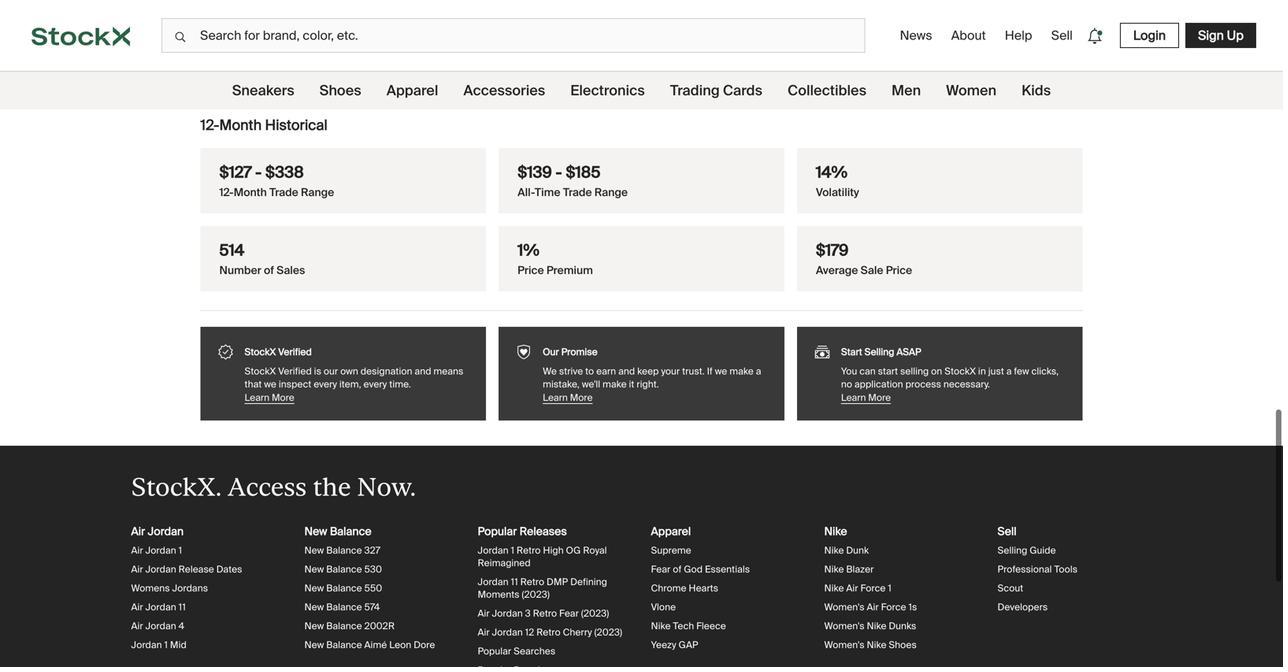 Task type: vqa. For each thing, say whether or not it's contained in the screenshot.
rightmost "(2024)"
no



Task type: describe. For each thing, give the bounding box(es) containing it.
we'll
[[582, 378, 601, 390]]

and inside our promise we strive to earn and keep your trust. if we make a mistake, we'll make it right. learn more
[[619, 365, 635, 377]]

1%
[[518, 240, 540, 260]]

0 vertical spatial (2023)
[[522, 589, 550, 601]]

fleece
[[697, 620, 726, 632]]

in
[[979, 365, 986, 377]]

selling for sell
[[998, 544, 1028, 557]]

essentials
[[705, 563, 750, 576]]

popular releases link
[[478, 524, 567, 539]]

leon
[[389, 639, 412, 651]]

1 left mid
[[164, 639, 168, 651]]

1 women's from the top
[[825, 601, 865, 613]]

balance down new balance 550 link
[[326, 601, 362, 613]]

air down womens
[[131, 601, 143, 613]]

professional
[[998, 563, 1052, 576]]

release
[[179, 563, 214, 576]]

more inside stockx verified stockx verified is our own designation and means that we inspect every item, every time. learn more
[[272, 392, 295, 404]]

jordan up jordan 1 mid link
[[145, 620, 176, 632]]

gap
[[679, 639, 699, 651]]

nike list
[[825, 524, 979, 667]]

chrome
[[651, 582, 687, 594]]

news link
[[894, 21, 939, 50]]

yeezy
[[651, 639, 677, 651]]

selling for start
[[865, 346, 895, 358]]

air jordan 11 link
[[131, 601, 186, 613]]

apparel list
[[651, 524, 806, 667]]

price inside $179 average sale price
[[886, 263, 913, 278]]

mid
[[170, 639, 187, 651]]

2 verified from the top
[[278, 365, 312, 377]]

14%
[[816, 162, 848, 182]]

air jordan 12 retro cherry (2023) link
[[478, 626, 623, 639]]

releases
[[520, 524, 567, 539]]

balance up "new balance 327" link
[[330, 524, 372, 539]]

nike inside apparel supreme fear of god essentials chrome hearts vlone nike tech fleece yeezy gap
[[651, 620, 671, 632]]

women's nike dunks link
[[825, 620, 917, 632]]

asap
[[897, 346, 922, 358]]

developers
[[998, 601, 1048, 613]]

1 every from the left
[[314, 378, 337, 390]]

just
[[989, 365, 1005, 377]]

electronics link
[[571, 72, 645, 110]]

nike air force 1 link
[[825, 582, 892, 594]]

more inside start selling asap you can start selling on stockx in just a few clicks, no application process necessary. learn more
[[869, 392, 891, 404]]

high
[[543, 544, 564, 557]]

1 vertical spatial force
[[881, 601, 907, 613]]

6 new from the top
[[305, 620, 324, 632]]

average
[[816, 263, 858, 278]]

4 new from the top
[[305, 582, 324, 594]]

we for if
[[715, 365, 728, 377]]

strive
[[559, 365, 583, 377]]

collectibles link
[[788, 72, 867, 110]]

3 women's from the top
[[825, 639, 865, 651]]

trading
[[670, 82, 720, 100]]

of inside 514 number of sales
[[264, 263, 274, 278]]

jordan 1 retro high og royal reimagined link
[[478, 544, 607, 569]]

1 up air jordan release dates link
[[179, 544, 182, 557]]

jordan up air jordan 1 link
[[148, 524, 184, 539]]

tools
[[1055, 563, 1078, 576]]

air jordan 4 link
[[131, 620, 185, 632]]

1 popular from the top
[[478, 524, 517, 539]]

retro left dmp
[[521, 576, 545, 588]]

jordan down 'air jordan' link
[[145, 544, 176, 557]]

balance down 'new balance 2002r' link
[[326, 639, 362, 651]]

apparel supreme fear of god essentials chrome hearts vlone nike tech fleece yeezy gap
[[651, 524, 750, 651]]

0 vertical spatial 12-
[[201, 116, 219, 135]]

scout
[[998, 582, 1024, 594]]

defining
[[571, 576, 607, 588]]

327
[[364, 544, 381, 557]]

shoes inside nike nike dunk nike blazer nike air force 1 women's air force 1s women's nike dunks women's nike shoes
[[889, 639, 917, 651]]

kids link
[[1022, 72, 1051, 110]]

balance down new balance 530 link on the bottom of the page
[[326, 582, 362, 594]]

fear inside popular releases jordan 1 retro high og royal reimagined jordan 11 retro dmp defining moments (2023) air jordan 3 retro fear (2023) air jordan 12 retro cherry (2023) popular searches
[[560, 607, 579, 620]]

and inside stockx verified stockx verified is our own designation and means that we inspect every item, every time. learn more
[[415, 365, 431, 377]]

new balance 574 link
[[305, 601, 380, 613]]

jordan down air jordan 1 link
[[145, 563, 176, 576]]

scout link
[[998, 582, 1024, 594]]

air up popular searches "link"
[[478, 626, 490, 639]]

login
[[1134, 27, 1166, 44]]

balance up new balance 530 link on the bottom of the page
[[326, 544, 362, 557]]

jordan left the 3
[[492, 607, 523, 620]]

air jordan air jordan 1 air jordan release dates womens jordans air jordan 11 air jordan 4 jordan 1 mid
[[131, 524, 242, 651]]

fear inside apparel supreme fear of god essentials chrome hearts vlone nike tech fleece yeezy gap
[[651, 563, 671, 576]]

retro right the 3
[[533, 607, 557, 620]]

1% price premium
[[518, 240, 593, 278]]

learn more link for keep
[[543, 391, 769, 405]]

learn more link for on
[[841, 391, 1067, 405]]

retro down 'popular releases' link
[[517, 544, 541, 557]]

nike tech fleece link
[[651, 620, 726, 632]]

550
[[364, 582, 382, 594]]

11 inside popular releases jordan 1 retro high og royal reimagined jordan 11 retro dmp defining moments (2023) air jordan 3 retro fear (2023) air jordan 12 retro cherry (2023) popular searches
[[511, 576, 518, 588]]

1s
[[909, 601, 917, 613]]

historical
[[265, 116, 328, 135]]

air jordan list
[[131, 524, 286, 667]]

blazer
[[847, 563, 874, 576]]

sign
[[1199, 27, 1224, 44]]

women's air force 1s link
[[825, 601, 917, 613]]

learn inside stockx verified stockx verified is our own designation and means that we inspect every item, every time. learn more
[[245, 392, 270, 404]]

month inside the $127         -          $338 12-month trade range
[[234, 185, 267, 200]]

promise
[[562, 346, 598, 358]]

1 vertical spatial (2023)
[[581, 607, 609, 620]]

price inside 1% price premium
[[518, 263, 544, 278]]

dore
[[414, 639, 435, 651]]

5 new from the top
[[305, 601, 324, 613]]

range for $338
[[301, 185, 334, 200]]

aimé
[[364, 639, 387, 651]]

your
[[661, 365, 680, 377]]

keep
[[638, 365, 659, 377]]

time
[[535, 185, 561, 200]]

clicks,
[[1032, 365, 1059, 377]]

the
[[313, 472, 351, 502]]

means
[[434, 365, 464, 377]]

vlone link
[[651, 601, 676, 613]]

12-month historical
[[201, 116, 328, 135]]

3
[[525, 607, 531, 620]]

jordan 11 retro dmp defining moments (2023) link
[[478, 576, 607, 601]]

retro right 12
[[537, 626, 561, 639]]

popular releases list
[[478, 524, 632, 667]]

1 inside nike nike dunk nike blazer nike air force 1 women's air force 1s women's nike dunks women's nike shoes
[[888, 582, 892, 594]]

$338
[[265, 162, 304, 182]]

air up women's nike dunks link
[[867, 601, 879, 613]]

balance down new balance 574 link
[[326, 620, 362, 632]]

air up womens
[[131, 563, 143, 576]]

up
[[1227, 27, 1244, 44]]

women's nike shoes link
[[825, 639, 917, 651]]

womens jordans link
[[131, 582, 208, 594]]

selling guide link
[[998, 544, 1056, 557]]

electronics
[[571, 82, 645, 100]]

$185
[[566, 162, 601, 182]]

Search... search field
[[162, 18, 866, 53]]

trading cards link
[[670, 72, 763, 110]]

a inside start selling asap you can start selling on stockx in just a few clicks, no application process necessary. learn more
[[1007, 365, 1012, 377]]

1 horizontal spatial apparel link
[[651, 524, 691, 539]]

our
[[324, 365, 338, 377]]

you
[[841, 365, 858, 377]]

2 every from the left
[[364, 378, 387, 390]]

own
[[340, 365, 358, 377]]

hearts
[[689, 582, 719, 594]]

womens
[[131, 582, 170, 594]]

moments
[[478, 589, 520, 601]]

1 horizontal spatial make
[[730, 365, 754, 377]]

2 new from the top
[[305, 544, 324, 557]]

news
[[900, 27, 933, 44]]

apparel for apparel
[[387, 82, 438, 100]]

jordan 1 mid link
[[131, 639, 187, 651]]

11 inside air jordan air jordan 1 air jordan release dates womens jordans air jordan 11 air jordan 4 jordan 1 mid
[[179, 601, 186, 613]]

right.
[[637, 378, 659, 390]]

chrome hearts link
[[651, 582, 719, 594]]

og
[[566, 544, 581, 557]]



Task type: locate. For each thing, give the bounding box(es) containing it.
- up time
[[556, 162, 562, 182]]

2 horizontal spatial learn
[[841, 392, 866, 404]]

1 horizontal spatial learn more link
[[543, 391, 769, 405]]

2 more from the left
[[570, 392, 593, 404]]

1 vertical spatial we
[[264, 378, 277, 390]]

of inside apparel supreme fear of god essentials chrome hearts vlone nike tech fleece yeezy gap
[[673, 563, 682, 576]]

price right the sale
[[886, 263, 913, 278]]

1 vertical spatial selling
[[998, 544, 1028, 557]]

it
[[629, 378, 635, 390]]

1 vertical spatial apparel
[[651, 524, 691, 539]]

kids
[[1022, 82, 1051, 100]]

1 horizontal spatial of
[[673, 563, 682, 576]]

1 horizontal spatial every
[[364, 378, 387, 390]]

1 horizontal spatial sell link
[[1045, 21, 1079, 50]]

0 horizontal spatial learn
[[245, 392, 270, 404]]

0 vertical spatial apparel link
[[387, 72, 438, 110]]

4
[[179, 620, 185, 632]]

guide
[[1030, 544, 1056, 557]]

trade for $338
[[269, 185, 299, 200]]

1
[[179, 544, 182, 557], [511, 544, 515, 557], [888, 582, 892, 594], [164, 639, 168, 651]]

11 up 4
[[179, 601, 186, 613]]

air jordan 3 retro fear (2023) link
[[478, 607, 609, 620]]

vlone
[[651, 601, 676, 613]]

0 vertical spatial women's
[[825, 601, 865, 613]]

new balance list
[[305, 524, 459, 667]]

air down nike blazer link
[[847, 582, 859, 594]]

1 horizontal spatial shoes
[[889, 639, 917, 651]]

1 vertical spatial popular
[[478, 645, 512, 658]]

range down '$338'
[[301, 185, 334, 200]]

2 vertical spatial women's
[[825, 639, 865, 651]]

new down new balance 574 link
[[305, 620, 324, 632]]

new
[[305, 524, 327, 539], [305, 544, 324, 557], [305, 563, 324, 576], [305, 582, 324, 594], [305, 601, 324, 613], [305, 620, 324, 632], [305, 639, 324, 651]]

shoes up "historical"
[[320, 82, 361, 100]]

women's down women's nike dunks link
[[825, 639, 865, 651]]

sell link
[[1045, 21, 1079, 50], [998, 524, 1017, 539]]

selling inside sell selling guide professional tools scout developers
[[998, 544, 1028, 557]]

apparel inside apparel supreme fear of god essentials chrome hearts vlone nike tech fleece yeezy gap
[[651, 524, 691, 539]]

trade
[[269, 185, 299, 200], [563, 185, 592, 200]]

1 horizontal spatial more
[[570, 392, 593, 404]]

0 vertical spatial sell link
[[1045, 21, 1079, 50]]

2 a from the left
[[1007, 365, 1012, 377]]

0 vertical spatial popular
[[478, 524, 517, 539]]

0 horizontal spatial range
[[301, 185, 334, 200]]

1 horizontal spatial we
[[715, 365, 728, 377]]

sell list
[[998, 524, 1152, 667]]

2 horizontal spatial more
[[869, 392, 891, 404]]

stockx
[[245, 346, 276, 358], [245, 365, 276, 377], [945, 365, 976, 377]]

sales
[[277, 263, 305, 278]]

0 horizontal spatial a
[[756, 365, 762, 377]]

learn inside our promise we strive to earn and keep your trust. if we make a mistake, we'll make it right. learn more
[[543, 392, 568, 404]]

popular up reimagined
[[478, 524, 517, 539]]

11
[[511, 576, 518, 588], [179, 601, 186, 613]]

yeezy gap link
[[651, 639, 699, 651]]

item,
[[340, 378, 361, 390]]

- inside the $127         -          $338 12-month trade range
[[255, 162, 262, 182]]

1 vertical spatial shoes
[[889, 639, 917, 651]]

trade inside '$139           -            $185 all-time trade range'
[[563, 185, 592, 200]]

$139
[[518, 162, 552, 182]]

jordan up the air jordan 4 link
[[145, 601, 176, 613]]

nike blazer link
[[825, 563, 874, 576]]

of
[[264, 263, 274, 278], [673, 563, 682, 576]]

new balance aimé leon dore link
[[305, 639, 435, 651]]

0 horizontal spatial selling
[[865, 346, 895, 358]]

air down moments
[[478, 607, 490, 620]]

apparel for apparel supreme fear of god essentials chrome hearts vlone nike tech fleece yeezy gap
[[651, 524, 691, 539]]

apparel link right shoes link
[[387, 72, 438, 110]]

learn down that
[[245, 392, 270, 404]]

range inside '$139           -            $185 all-time trade range'
[[595, 185, 628, 200]]

stockx. access the now.
[[131, 472, 416, 502]]

selling
[[865, 346, 895, 358], [998, 544, 1028, 557]]

514 number of sales
[[219, 240, 305, 278]]

11 up moments
[[511, 576, 518, 588]]

access
[[228, 472, 307, 502]]

application
[[855, 378, 904, 390]]

1 new from the top
[[305, 524, 327, 539]]

0 horizontal spatial fear
[[560, 607, 579, 620]]

2002r
[[364, 620, 395, 632]]

0 horizontal spatial make
[[603, 378, 627, 390]]

2 learn from the left
[[543, 392, 568, 404]]

popular left searches
[[478, 645, 512, 658]]

0 horizontal spatial sell link
[[998, 524, 1017, 539]]

12- up $127
[[201, 116, 219, 135]]

range down the '$185' on the left of page
[[595, 185, 628, 200]]

learn
[[245, 392, 270, 404], [543, 392, 568, 404], [841, 392, 866, 404]]

1 and from the left
[[415, 365, 431, 377]]

number
[[219, 263, 261, 278]]

learn more link for designation
[[245, 391, 471, 405]]

2 horizontal spatial learn more link
[[841, 391, 1067, 405]]

new down new balance link
[[305, 544, 324, 557]]

jordan down the air jordan 4 link
[[131, 639, 162, 651]]

1 vertical spatial verified
[[278, 365, 312, 377]]

1 horizontal spatial trade
[[563, 185, 592, 200]]

new balance 327 link
[[305, 544, 381, 557]]

3 learn more link from the left
[[841, 391, 1067, 405]]

1 range from the left
[[301, 185, 334, 200]]

dunks
[[889, 620, 917, 632]]

1 horizontal spatial selling
[[998, 544, 1028, 557]]

(2023) up cherry
[[581, 607, 609, 620]]

more down inspect
[[272, 392, 295, 404]]

every down designation
[[364, 378, 387, 390]]

a right if
[[756, 365, 762, 377]]

we for that
[[264, 378, 277, 390]]

apparel link up supreme link
[[651, 524, 691, 539]]

2 and from the left
[[619, 365, 635, 377]]

range inside the $127         -          $338 12-month trade range
[[301, 185, 334, 200]]

0 vertical spatial force
[[861, 582, 886, 594]]

nike down nike blazer link
[[825, 582, 844, 594]]

we right if
[[715, 365, 728, 377]]

jordans
[[172, 582, 208, 594]]

we right that
[[264, 378, 277, 390]]

new up new balance 574 link
[[305, 582, 324, 594]]

1 inside popular releases jordan 1 retro high og royal reimagined jordan 11 retro dmp defining moments (2023) air jordan 3 retro fear (2023) air jordan 12 retro cherry (2023) popular searches
[[511, 544, 515, 557]]

-
[[255, 162, 262, 182], [556, 162, 562, 182]]

force left 1s
[[881, 601, 907, 613]]

more inside our promise we strive to earn and keep your trust. if we make a mistake, we'll make it right. learn more
[[570, 392, 593, 404]]

(2023) up air jordan 3 retro fear (2023) link
[[522, 589, 550, 601]]

we
[[715, 365, 728, 377], [264, 378, 277, 390]]

1 horizontal spatial fear
[[651, 563, 671, 576]]

jordan up reimagined
[[478, 544, 509, 557]]

(2023)
[[522, 589, 550, 601], [581, 607, 609, 620], [595, 626, 623, 639]]

1 price from the left
[[518, 263, 544, 278]]

apparel right shoes link
[[387, 82, 438, 100]]

trade down the '$185' on the left of page
[[563, 185, 592, 200]]

fear up cherry
[[560, 607, 579, 620]]

1 up reimagined
[[511, 544, 515, 557]]

sell link up the selling guide link
[[998, 524, 1017, 539]]

0 vertical spatial verified
[[278, 346, 312, 358]]

time.
[[389, 378, 411, 390]]

more down we'll
[[570, 392, 593, 404]]

3 more from the left
[[869, 392, 891, 404]]

new up "new balance 327" link
[[305, 524, 327, 539]]

0 vertical spatial sell
[[1052, 27, 1073, 44]]

nike down women's air force 1s link
[[867, 620, 887, 632]]

balance
[[330, 524, 372, 539], [326, 544, 362, 557], [326, 563, 362, 576], [326, 582, 362, 594], [326, 601, 362, 613], [326, 620, 362, 632], [326, 639, 362, 651]]

trade inside the $127         -          $338 12-month trade range
[[269, 185, 299, 200]]

12
[[525, 626, 534, 639]]

2 learn more link from the left
[[543, 391, 769, 405]]

apparel up supreme link
[[651, 524, 691, 539]]

3 new from the top
[[305, 563, 324, 576]]

nike up nike dunk link
[[825, 524, 848, 539]]

sign up
[[1199, 27, 1244, 44]]

women link
[[947, 72, 997, 110]]

price down 1%
[[518, 263, 544, 278]]

make
[[730, 365, 754, 377], [603, 378, 627, 390]]

1 verified from the top
[[278, 346, 312, 358]]

apparel
[[387, 82, 438, 100], [651, 524, 691, 539]]

stockx inside start selling asap you can start selling on stockx in just a few clicks, no application process necessary. learn more
[[945, 365, 976, 377]]

12- down $127
[[219, 185, 234, 200]]

1 more from the left
[[272, 392, 295, 404]]

new balance link
[[305, 524, 372, 539]]

learn down mistake,
[[543, 392, 568, 404]]

supreme
[[651, 544, 692, 557]]

shoes down dunks
[[889, 639, 917, 651]]

0 horizontal spatial more
[[272, 392, 295, 404]]

2 women's from the top
[[825, 620, 865, 632]]

2 vertical spatial (2023)
[[595, 626, 623, 639]]

every down our
[[314, 378, 337, 390]]

now.
[[357, 472, 416, 502]]

$127
[[219, 162, 252, 182]]

- right $127
[[255, 162, 262, 182]]

7 new from the top
[[305, 639, 324, 651]]

0 horizontal spatial apparel
[[387, 82, 438, 100]]

supreme link
[[651, 544, 692, 557]]

sell for sell selling guide professional tools scout developers
[[998, 524, 1017, 539]]

selling up the professional
[[998, 544, 1028, 557]]

12- inside the $127         -          $338 12-month trade range
[[219, 185, 234, 200]]

$127         -          $338 12-month trade range
[[219, 162, 334, 200]]

1 vertical spatial month
[[234, 185, 267, 200]]

learn more link down necessary.
[[841, 391, 1067, 405]]

women's
[[825, 601, 865, 613], [825, 620, 865, 632], [825, 639, 865, 651]]

premium
[[547, 263, 593, 278]]

0 horizontal spatial shoes
[[320, 82, 361, 100]]

force up women's air force 1s link
[[861, 582, 886, 594]]

574
[[364, 601, 380, 613]]

trade down '$338'
[[269, 185, 299, 200]]

nike link
[[825, 524, 848, 539]]

0 horizontal spatial of
[[264, 263, 274, 278]]

(2023) right cherry
[[595, 626, 623, 639]]

nike down vlone link at right
[[651, 620, 671, 632]]

0 horizontal spatial and
[[415, 365, 431, 377]]

make right if
[[730, 365, 754, 377]]

sell left "notification unread icon" at the top right
[[1052, 27, 1073, 44]]

popular
[[478, 524, 517, 539], [478, 645, 512, 658]]

sell inside sell selling guide professional tools scout developers
[[998, 524, 1017, 539]]

0 horizontal spatial sell
[[998, 524, 1017, 539]]

1 vertical spatial apparel link
[[651, 524, 691, 539]]

sneakers link
[[232, 72, 294, 110]]

0 vertical spatial we
[[715, 365, 728, 377]]

1 horizontal spatial range
[[595, 185, 628, 200]]

women
[[947, 82, 997, 100]]

2 price from the left
[[886, 263, 913, 278]]

new balance new balance 327 new balance 530 new balance 550 new balance 574 new balance 2002r new balance aimé leon dore
[[305, 524, 435, 651]]

sign up button
[[1186, 23, 1257, 48]]

0 horizontal spatial we
[[264, 378, 277, 390]]

2 range from the left
[[595, 185, 628, 200]]

we inside stockx verified stockx verified is our own designation and means that we inspect every item, every time. learn more
[[264, 378, 277, 390]]

sell for sell
[[1052, 27, 1073, 44]]

air down "air jordan 11" link
[[131, 620, 143, 632]]

0 vertical spatial month
[[219, 116, 262, 135]]

fear up chrome
[[651, 563, 671, 576]]

if
[[707, 365, 713, 377]]

shoes link
[[320, 72, 361, 110]]

collectibles
[[788, 82, 867, 100]]

1 learn more link from the left
[[245, 391, 471, 405]]

product category switcher element
[[0, 72, 1284, 110]]

3 learn from the left
[[841, 392, 866, 404]]

cards
[[723, 82, 763, 100]]

1 horizontal spatial and
[[619, 365, 635, 377]]

1 vertical spatial 12-
[[219, 185, 234, 200]]

1 learn from the left
[[245, 392, 270, 404]]

0 vertical spatial shoes
[[320, 82, 361, 100]]

accessories link
[[464, 72, 546, 110]]

1 - from the left
[[255, 162, 262, 182]]

learn more link down "item,"
[[245, 391, 471, 405]]

nike down nike link at the right bottom of page
[[825, 544, 844, 557]]

- inside '$139           -            $185 all-time trade range'
[[556, 162, 562, 182]]

we inside our promise we strive to earn and keep your trust. if we make a mistake, we'll make it right. learn more
[[715, 365, 728, 377]]

1 horizontal spatial apparel
[[651, 524, 691, 539]]

1 horizontal spatial -
[[556, 162, 562, 182]]

0 vertical spatial apparel
[[387, 82, 438, 100]]

2 - from the left
[[556, 162, 562, 182]]

2 trade from the left
[[563, 185, 592, 200]]

nike down nike dunk link
[[825, 563, 844, 576]]

fear
[[651, 563, 671, 576], [560, 607, 579, 620]]

2 popular from the top
[[478, 645, 512, 658]]

apparel inside product category switcher element
[[387, 82, 438, 100]]

0 vertical spatial make
[[730, 365, 754, 377]]

1 horizontal spatial sell
[[1052, 27, 1073, 44]]

women's up women's nike shoes link
[[825, 620, 865, 632]]

sell up the selling guide link
[[998, 524, 1017, 539]]

air jordan 1 link
[[131, 544, 182, 557]]

selling up start
[[865, 346, 895, 358]]

0 horizontal spatial apparel link
[[387, 72, 438, 110]]

searches
[[514, 645, 556, 658]]

0 horizontal spatial -
[[255, 162, 262, 182]]

1 horizontal spatial price
[[886, 263, 913, 278]]

month down $127
[[234, 185, 267, 200]]

shoes inside product category switcher element
[[320, 82, 361, 100]]

- for $139
[[556, 162, 562, 182]]

range for $185
[[595, 185, 628, 200]]

0 horizontal spatial every
[[314, 378, 337, 390]]

1 vertical spatial fear
[[560, 607, 579, 620]]

1 vertical spatial sell
[[998, 524, 1017, 539]]

nike nike dunk nike blazer nike air force 1 women's air force 1s women's nike dunks women's nike shoes
[[825, 524, 917, 651]]

- for $127
[[255, 162, 262, 182]]

month down sneakers link
[[219, 116, 262, 135]]

0 horizontal spatial price
[[518, 263, 544, 278]]

dates
[[217, 563, 242, 576]]

0 vertical spatial fear
[[651, 563, 671, 576]]

new down new balance 550 link
[[305, 601, 324, 613]]

0 vertical spatial selling
[[865, 346, 895, 358]]

$179 average sale price
[[816, 240, 913, 278]]

and up the "it" at bottom left
[[619, 365, 635, 377]]

air up air jordan 1 link
[[131, 524, 145, 539]]

more down 'application'
[[869, 392, 891, 404]]

make down earn
[[603, 378, 627, 390]]

1 horizontal spatial learn
[[543, 392, 568, 404]]

start
[[878, 365, 898, 377]]

0 horizontal spatial 11
[[179, 601, 186, 613]]

dmp
[[547, 576, 568, 588]]

of left sales
[[264, 263, 274, 278]]

new down 'new balance 2002r' link
[[305, 639, 324, 651]]

learn down no
[[841, 392, 866, 404]]

trade for $185
[[563, 185, 592, 200]]

jordan up moments
[[478, 576, 509, 588]]

1 vertical spatial 11
[[179, 601, 186, 613]]

new down "new balance 327" link
[[305, 563, 324, 576]]

nike dunk link
[[825, 544, 869, 557]]

of left god
[[673, 563, 682, 576]]

1 vertical spatial make
[[603, 378, 627, 390]]

12-
[[201, 116, 219, 135], [219, 185, 234, 200]]

1 vertical spatial women's
[[825, 620, 865, 632]]

learn inside start selling asap you can start selling on stockx in just a few clicks, no application process necessary. learn more
[[841, 392, 866, 404]]

selling inside start selling asap you can start selling on stockx in just a few clicks, no application process necessary. learn more
[[865, 346, 895, 358]]

notification unread icon image
[[1084, 25, 1106, 47]]

0 vertical spatial of
[[264, 263, 274, 278]]

0 horizontal spatial trade
[[269, 185, 299, 200]]

0 vertical spatial 11
[[511, 576, 518, 588]]

god
[[684, 563, 703, 576]]

dunk
[[847, 544, 869, 557]]

1 a from the left
[[756, 365, 762, 377]]

trading cards
[[670, 82, 763, 100]]

nike down women's nike dunks link
[[867, 639, 887, 651]]

sell link left "notification unread icon" at the top right
[[1045, 21, 1079, 50]]

reimagined
[[478, 557, 531, 569]]

1 trade from the left
[[269, 185, 299, 200]]

1 horizontal spatial a
[[1007, 365, 1012, 377]]

about
[[952, 27, 986, 44]]

air down 'air jordan' link
[[131, 544, 143, 557]]

1 horizontal spatial 11
[[511, 576, 518, 588]]

new balance 530 link
[[305, 563, 382, 576]]

women's down the nike air force 1 link
[[825, 601, 865, 613]]

0 horizontal spatial learn more link
[[245, 391, 471, 405]]

jordan up popular searches "link"
[[492, 626, 523, 639]]

a inside our promise we strive to earn and keep your trust. if we make a mistake, we'll make it right. learn more
[[756, 365, 762, 377]]

stockx logo image
[[32, 27, 130, 46]]

1 vertical spatial of
[[673, 563, 682, 576]]

1 vertical spatial sell link
[[998, 524, 1017, 539]]

balance up new balance 550 link
[[326, 563, 362, 576]]



